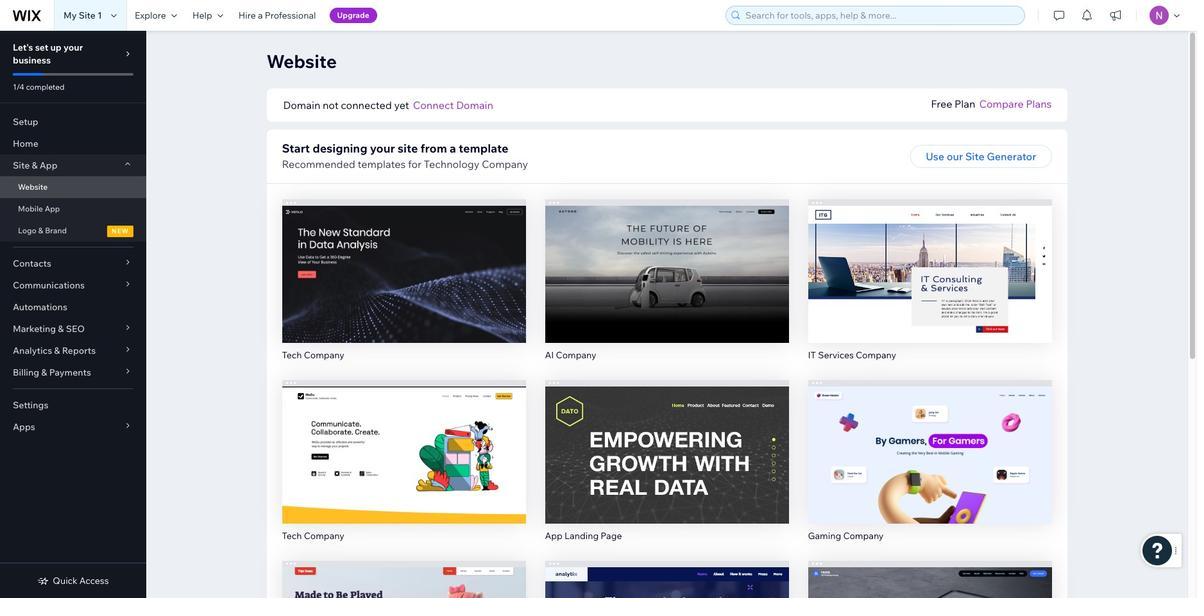 Task type: vqa. For each thing, say whether or not it's contained in the screenshot.
Let's set up your business
yes



Task type: describe. For each thing, give the bounding box(es) containing it.
1 tech from the top
[[282, 350, 302, 361]]

logo
[[18, 226, 36, 235]]

marketing
[[13, 323, 56, 335]]

apps
[[13, 422, 35, 433]]

marketing & seo button
[[0, 318, 146, 340]]

plan
[[955, 98, 976, 110]]

a inside start designing your site from a template recommended templates for technology company
[[450, 141, 456, 156]]

not
[[323, 99, 339, 112]]

professional
[[265, 10, 316, 21]]

designing
[[313, 141, 367, 156]]

gaming company
[[808, 530, 884, 542]]

up
[[50, 42, 62, 53]]

generator
[[987, 150, 1037, 163]]

& for site
[[32, 160, 38, 171]]

billing & payments
[[13, 367, 91, 379]]

technology
[[424, 158, 480, 171]]

brand
[[45, 226, 67, 235]]

templates
[[358, 158, 406, 171]]

it services company
[[808, 350, 896, 361]]

plans
[[1026, 98, 1052, 110]]

let's
[[13, 42, 33, 53]]

app inside popup button
[[40, 160, 57, 171]]

mobile app
[[18, 204, 60, 214]]

communications button
[[0, 275, 146, 296]]

free plan compare plans
[[931, 98, 1052, 110]]

compare
[[979, 98, 1024, 110]]

quick access button
[[37, 576, 109, 587]]

start designing your site from a template recommended templates for technology company
[[282, 141, 528, 171]]

2 domain from the left
[[456, 99, 493, 112]]

use
[[926, 150, 945, 163]]

let's set up your business
[[13, 42, 83, 66]]

setup
[[13, 116, 38, 128]]

1/4 completed
[[13, 82, 65, 92]]

use our site generator
[[926, 150, 1037, 163]]

analytics & reports
[[13, 345, 96, 357]]

ai company
[[545, 350, 597, 361]]

automations link
[[0, 296, 146, 318]]

settings
[[13, 400, 48, 411]]

it
[[808, 350, 816, 361]]

website link
[[0, 176, 146, 198]]

marketing & seo
[[13, 323, 85, 335]]

site inside use our site generator button
[[966, 150, 985, 163]]

gaming
[[808, 530, 841, 542]]

use our site generator button
[[911, 145, 1052, 168]]

apps button
[[0, 416, 146, 438]]

domain not connected yet connect domain
[[283, 99, 493, 112]]

automations
[[13, 302, 67, 313]]

1/4
[[13, 82, 24, 92]]

set
[[35, 42, 48, 53]]

ai
[[545, 350, 554, 361]]

start
[[282, 141, 310, 156]]

our
[[947, 150, 963, 163]]

website inside website link
[[18, 182, 48, 192]]

0 vertical spatial website
[[267, 50, 337, 73]]

site & app button
[[0, 155, 146, 176]]

Search for tools, apps, help & more... field
[[742, 6, 1021, 24]]

from
[[421, 141, 447, 156]]

for
[[408, 158, 422, 171]]

connected
[[341, 99, 392, 112]]

connect domain button
[[413, 98, 493, 113]]

free
[[931, 98, 953, 110]]

hire
[[239, 10, 256, 21]]

help
[[192, 10, 212, 21]]

home
[[13, 138, 38, 150]]

1 horizontal spatial site
[[79, 10, 96, 21]]

contacts button
[[0, 253, 146, 275]]

billing
[[13, 367, 39, 379]]

company inside start designing your site from a template recommended templates for technology company
[[482, 158, 528, 171]]

1 tech company from the top
[[282, 350, 344, 361]]

hire a professional link
[[231, 0, 324, 31]]

& for logo
[[38, 226, 43, 235]]

setup link
[[0, 111, 146, 133]]

quick access
[[53, 576, 109, 587]]

landing
[[565, 530, 599, 542]]

& for marketing
[[58, 323, 64, 335]]



Task type: locate. For each thing, give the bounding box(es) containing it.
1 horizontal spatial website
[[267, 50, 337, 73]]

domain right connect
[[456, 99, 493, 112]]

access
[[79, 576, 109, 587]]

website
[[267, 50, 337, 73], [18, 182, 48, 192]]

billing & payments button
[[0, 362, 146, 384]]

company
[[482, 158, 528, 171], [304, 350, 344, 361], [556, 350, 597, 361], [856, 350, 896, 361], [304, 530, 344, 542], [843, 530, 884, 542]]

0 vertical spatial tech
[[282, 350, 302, 361]]

0 vertical spatial tech company
[[282, 350, 344, 361]]

compare plans button
[[979, 96, 1052, 112]]

1 domain from the left
[[283, 99, 320, 112]]

a right hire at the top left of page
[[258, 10, 263, 21]]

2 horizontal spatial site
[[966, 150, 985, 163]]

analytics & reports button
[[0, 340, 146, 362]]

domain
[[283, 99, 320, 112], [456, 99, 493, 112]]

app right mobile
[[45, 204, 60, 214]]

2 tech company from the top
[[282, 530, 344, 542]]

my
[[64, 10, 77, 21]]

& right logo
[[38, 226, 43, 235]]

template
[[459, 141, 509, 156]]

0 vertical spatial your
[[64, 42, 83, 53]]

0 horizontal spatial domain
[[283, 99, 320, 112]]

& for analytics
[[54, 345, 60, 357]]

edit button
[[377, 250, 431, 273], [640, 250, 694, 273], [903, 250, 957, 273], [377, 430, 431, 453], [640, 430, 694, 453], [903, 430, 957, 453]]

1
[[98, 10, 102, 21]]

edit
[[394, 255, 414, 268], [657, 255, 677, 268], [920, 255, 940, 268], [394, 435, 414, 448], [657, 435, 677, 448], [920, 435, 940, 448]]

hire a professional
[[239, 10, 316, 21]]

contacts
[[13, 258, 51, 270]]

quick
[[53, 576, 77, 587]]

1 vertical spatial a
[[450, 141, 456, 156]]

site inside site & app popup button
[[13, 160, 30, 171]]

communications
[[13, 280, 85, 291]]

view button
[[377, 276, 431, 300], [640, 276, 694, 300], [903, 276, 957, 300], [377, 457, 431, 480], [640, 457, 694, 480], [903, 457, 957, 480]]

& right billing
[[41, 367, 47, 379]]

your
[[64, 42, 83, 53], [370, 141, 395, 156]]

logo & brand
[[18, 226, 67, 235]]

& down home
[[32, 160, 38, 171]]

site
[[79, 10, 96, 21], [966, 150, 985, 163], [13, 160, 30, 171]]

services
[[818, 350, 854, 361]]

1 vertical spatial your
[[370, 141, 395, 156]]

site down home
[[13, 160, 30, 171]]

business
[[13, 55, 51, 66]]

site right our
[[966, 150, 985, 163]]

your inside start designing your site from a template recommended templates for technology company
[[370, 141, 395, 156]]

app up website link
[[40, 160, 57, 171]]

yet
[[394, 99, 409, 112]]

& inside popup button
[[58, 323, 64, 335]]

app landing page
[[545, 530, 622, 542]]

seo
[[66, 323, 85, 335]]

sidebar element
[[0, 31, 146, 599]]

your inside let's set up your business
[[64, 42, 83, 53]]

& left seo
[[58, 323, 64, 335]]

new
[[112, 227, 129, 235]]

2 vertical spatial app
[[545, 530, 563, 542]]

0 vertical spatial app
[[40, 160, 57, 171]]

home link
[[0, 133, 146, 155]]

0 horizontal spatial a
[[258, 10, 263, 21]]

app
[[40, 160, 57, 171], [45, 204, 60, 214], [545, 530, 563, 542]]

1 horizontal spatial your
[[370, 141, 395, 156]]

site left 1 on the top left of the page
[[79, 10, 96, 21]]

mobile
[[18, 204, 43, 214]]

your right up
[[64, 42, 83, 53]]

0 vertical spatial a
[[258, 10, 263, 21]]

upgrade
[[337, 10, 369, 20]]

domain left not
[[283, 99, 320, 112]]

& inside dropdown button
[[54, 345, 60, 357]]

a
[[258, 10, 263, 21], [450, 141, 456, 156]]

page
[[601, 530, 622, 542]]

1 vertical spatial app
[[45, 204, 60, 214]]

&
[[32, 160, 38, 171], [38, 226, 43, 235], [58, 323, 64, 335], [54, 345, 60, 357], [41, 367, 47, 379]]

app left landing
[[545, 530, 563, 542]]

explore
[[135, 10, 166, 21]]

upgrade button
[[330, 8, 377, 23]]

recommended
[[282, 158, 355, 171]]

website down site & app
[[18, 182, 48, 192]]

site & app
[[13, 160, 57, 171]]

completed
[[26, 82, 65, 92]]

0 horizontal spatial your
[[64, 42, 83, 53]]

2 tech from the top
[[282, 530, 302, 542]]

website down professional
[[267, 50, 337, 73]]

help button
[[185, 0, 231, 31]]

reports
[[62, 345, 96, 357]]

& left reports
[[54, 345, 60, 357]]

your up "templates"
[[370, 141, 395, 156]]

1 vertical spatial tech
[[282, 530, 302, 542]]

connect
[[413, 99, 454, 112]]

payments
[[49, 367, 91, 379]]

1 horizontal spatial a
[[450, 141, 456, 156]]

1 vertical spatial tech company
[[282, 530, 344, 542]]

0 horizontal spatial website
[[18, 182, 48, 192]]

a up the technology
[[450, 141, 456, 156]]

tech
[[282, 350, 302, 361], [282, 530, 302, 542]]

& for billing
[[41, 367, 47, 379]]

1 horizontal spatial domain
[[456, 99, 493, 112]]

view
[[392, 282, 416, 294], [655, 282, 679, 294], [918, 282, 942, 294], [392, 462, 416, 475], [655, 462, 679, 475], [918, 462, 942, 475]]

1 vertical spatial website
[[18, 182, 48, 192]]

0 horizontal spatial site
[[13, 160, 30, 171]]

analytics
[[13, 345, 52, 357]]

settings link
[[0, 395, 146, 416]]

mobile app link
[[0, 198, 146, 220]]

site
[[398, 141, 418, 156]]

tech company
[[282, 350, 344, 361], [282, 530, 344, 542]]

my site 1
[[64, 10, 102, 21]]



